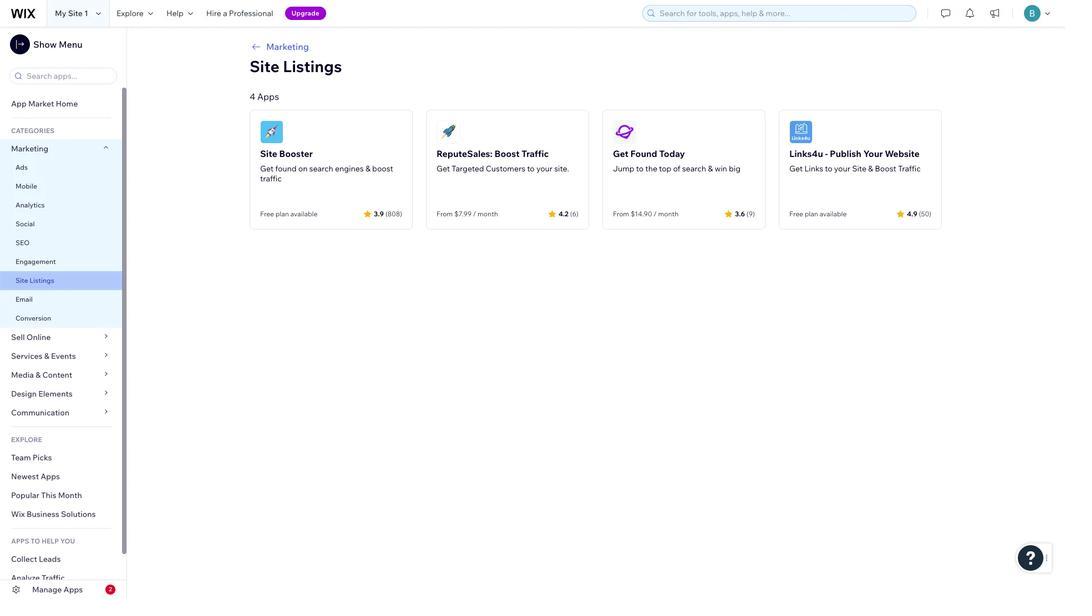Task type: locate. For each thing, give the bounding box(es) containing it.
1 horizontal spatial free
[[790, 210, 804, 218]]

found
[[631, 148, 658, 159]]

free for publish
[[790, 210, 804, 218]]

0 horizontal spatial marketing
[[11, 144, 48, 154]]

1
[[84, 8, 88, 18]]

month right $14.90
[[658, 210, 679, 218]]

1 horizontal spatial apps
[[64, 585, 83, 595]]

1 available from the left
[[290, 210, 318, 218]]

1 month from the left
[[478, 210, 498, 218]]

0 vertical spatial listings
[[283, 57, 342, 76]]

2 available from the left
[[820, 210, 847, 218]]

listings
[[283, 57, 342, 76], [30, 276, 54, 285]]

1 vertical spatial site listings
[[16, 276, 54, 285]]

help button
[[160, 0, 200, 27]]

1 horizontal spatial marketing
[[266, 41, 309, 52]]

0 vertical spatial boost
[[495, 148, 520, 159]]

ads link
[[0, 158, 122, 177]]

available down links
[[820, 210, 847, 218]]

free right the '(9)'
[[790, 210, 804, 218]]

0 horizontal spatial plan
[[276, 210, 289, 218]]

2 horizontal spatial apps
[[257, 91, 279, 102]]

leads
[[39, 554, 61, 564]]

seo link
[[0, 234, 122, 253]]

1 horizontal spatial boost
[[875, 164, 897, 174]]

site booster logo image
[[260, 120, 284, 144]]

Search for tools, apps, help & more... field
[[657, 6, 913, 21]]

(6)
[[570, 209, 579, 218]]

win
[[715, 164, 727, 174]]

your
[[537, 164, 553, 174], [835, 164, 851, 174]]

professional
[[229, 8, 273, 18]]

0 horizontal spatial site listings
[[16, 276, 54, 285]]

free plan available for get
[[260, 210, 318, 218]]

available down on
[[290, 210, 318, 218]]

boost down the your
[[875, 164, 897, 174]]

& left events
[[44, 351, 49, 361]]

collect leads
[[11, 554, 61, 564]]

from left "$7.99" at top left
[[437, 210, 453, 218]]

1 horizontal spatial listings
[[283, 57, 342, 76]]

marketing link
[[250, 40, 942, 53], [0, 139, 122, 158]]

1 plan from the left
[[276, 210, 289, 218]]

from for reputesales:
[[437, 210, 453, 218]]

big
[[729, 164, 741, 174]]

email link
[[0, 290, 122, 309]]

1 / from the left
[[473, 210, 476, 218]]

0 horizontal spatial from
[[437, 210, 453, 218]]

2 / from the left
[[654, 210, 657, 218]]

0 horizontal spatial month
[[478, 210, 498, 218]]

1 horizontal spatial from
[[613, 210, 629, 218]]

site inside sidebar element
[[16, 276, 28, 285]]

&
[[366, 164, 371, 174], [708, 164, 713, 174], [869, 164, 874, 174], [44, 351, 49, 361], [36, 370, 41, 380]]

picks
[[33, 453, 52, 463]]

marketing link inside sidebar element
[[0, 139, 122, 158]]

you
[[60, 537, 75, 546]]

sell
[[11, 332, 25, 342]]

free plan available down links
[[790, 210, 847, 218]]

get left found
[[260, 164, 274, 174]]

site listings up 4 apps
[[250, 57, 342, 76]]

solutions
[[61, 509, 96, 519]]

app
[[11, 99, 27, 109]]

2 to from the left
[[636, 164, 644, 174]]

0 horizontal spatial free plan available
[[260, 210, 318, 218]]

plan for publish
[[805, 210, 818, 218]]

manage
[[32, 585, 62, 595]]

to right customers
[[527, 164, 535, 174]]

content
[[42, 370, 72, 380]]

1 horizontal spatial month
[[658, 210, 679, 218]]

traffic inside reputesales: boost traffic get targeted customers to your site.
[[522, 148, 549, 159]]

2 vertical spatial apps
[[64, 585, 83, 595]]

0 horizontal spatial traffic
[[42, 573, 65, 583]]

2 free from the left
[[790, 210, 804, 218]]

0 horizontal spatial free
[[260, 210, 274, 218]]

1 search from the left
[[309, 164, 333, 174]]

explore
[[11, 436, 42, 444]]

search inside get found today jump to the top of search & win big
[[682, 164, 706, 174]]

site listings
[[250, 57, 342, 76], [16, 276, 54, 285]]

get up the jump
[[613, 148, 629, 159]]

/ right "$7.99" at top left
[[473, 210, 476, 218]]

app market home link
[[0, 94, 122, 113]]

0 vertical spatial marketing link
[[250, 40, 942, 53]]

traffic down the website
[[898, 164, 921, 174]]

1 horizontal spatial available
[[820, 210, 847, 218]]

0 horizontal spatial boost
[[495, 148, 520, 159]]

2 from from the left
[[613, 210, 629, 218]]

plan down traffic
[[276, 210, 289, 218]]

site up email
[[16, 276, 28, 285]]

analytics
[[16, 201, 45, 209]]

free down traffic
[[260, 210, 274, 218]]

0 horizontal spatial listings
[[30, 276, 54, 285]]

apps
[[257, 91, 279, 102], [41, 472, 60, 482], [64, 585, 83, 595]]

get
[[613, 148, 629, 159], [260, 164, 274, 174], [437, 164, 450, 174], [790, 164, 803, 174]]

collect leads link
[[0, 550, 122, 569]]

0 vertical spatial traffic
[[522, 148, 549, 159]]

links4u - publish your website logo image
[[790, 120, 813, 144]]

your left site.
[[537, 164, 553, 174]]

traffic inside analyze traffic link
[[42, 573, 65, 583]]

1 vertical spatial traffic
[[898, 164, 921, 174]]

1 vertical spatial marketing
[[11, 144, 48, 154]]

2 free plan available from the left
[[790, 210, 847, 218]]

help
[[166, 8, 184, 18]]

traffic
[[522, 148, 549, 159], [898, 164, 921, 174], [42, 573, 65, 583]]

site listings down engagement
[[16, 276, 54, 285]]

& right media on the bottom left of the page
[[36, 370, 41, 380]]

today
[[659, 148, 685, 159]]

1 horizontal spatial /
[[654, 210, 657, 218]]

search right on
[[309, 164, 333, 174]]

0 vertical spatial site listings
[[250, 57, 342, 76]]

3.9 (808)
[[374, 209, 402, 218]]

3 to from the left
[[825, 164, 833, 174]]

search right of
[[682, 164, 706, 174]]

1 vertical spatial apps
[[41, 472, 60, 482]]

1 horizontal spatial plan
[[805, 210, 818, 218]]

available for publish
[[820, 210, 847, 218]]

1 horizontal spatial traffic
[[522, 148, 549, 159]]

apps right 4
[[257, 91, 279, 102]]

/ for boost
[[473, 210, 476, 218]]

site down site booster logo
[[260, 148, 277, 159]]

from $7.99 / month
[[437, 210, 498, 218]]

get left targeted
[[437, 164, 450, 174]]

your down publish
[[835, 164, 851, 174]]

communication
[[11, 408, 71, 418]]

(9)
[[747, 209, 755, 218]]

& left boost
[[366, 164, 371, 174]]

explore
[[116, 8, 144, 18]]

from $14.90 / month
[[613, 210, 679, 218]]

0 vertical spatial apps
[[257, 91, 279, 102]]

communication link
[[0, 403, 122, 422]]

traffic up customers
[[522, 148, 549, 159]]

site left 1
[[68, 8, 83, 18]]

boost inside links4u - publish your website get links to your site & boost traffic
[[875, 164, 897, 174]]

month right "$7.99" at top left
[[478, 210, 498, 218]]

1 horizontal spatial free plan available
[[790, 210, 847, 218]]

2 month from the left
[[658, 210, 679, 218]]

0 horizontal spatial your
[[537, 164, 553, 174]]

traffic inside links4u - publish your website get links to your site & boost traffic
[[898, 164, 921, 174]]

to right links
[[825, 164, 833, 174]]

links4u - publish your website get links to your site & boost traffic
[[790, 148, 921, 174]]

traffic
[[260, 174, 282, 184]]

site down publish
[[852, 164, 867, 174]]

engagement
[[16, 257, 56, 266]]

to left the the
[[636, 164, 644, 174]]

0 horizontal spatial apps
[[41, 472, 60, 482]]

site listings inside sidebar element
[[16, 276, 54, 285]]

free plan available down traffic
[[260, 210, 318, 218]]

site up 4 apps
[[250, 57, 280, 76]]

wix business solutions link
[[0, 505, 122, 524]]

1 horizontal spatial to
[[636, 164, 644, 174]]

1 horizontal spatial your
[[835, 164, 851, 174]]

0 horizontal spatial /
[[473, 210, 476, 218]]

0 horizontal spatial marketing link
[[0, 139, 122, 158]]

1 horizontal spatial search
[[682, 164, 706, 174]]

& down the your
[[869, 164, 874, 174]]

team picks
[[11, 453, 52, 463]]

get inside reputesales: boost traffic get targeted customers to your site.
[[437, 164, 450, 174]]

top
[[659, 164, 672, 174]]

newest apps
[[11, 472, 60, 482]]

listings down engagement
[[30, 276, 54, 285]]

get inside get found today jump to the top of search & win big
[[613, 148, 629, 159]]

sell online link
[[0, 328, 122, 347]]

plan
[[276, 210, 289, 218], [805, 210, 818, 218]]

search
[[309, 164, 333, 174], [682, 164, 706, 174]]

/ right $14.90
[[654, 210, 657, 218]]

to
[[527, 164, 535, 174], [636, 164, 644, 174], [825, 164, 833, 174]]

boost
[[495, 148, 520, 159], [875, 164, 897, 174]]

upgrade button
[[285, 7, 326, 20]]

2 your from the left
[[835, 164, 851, 174]]

& left win in the right of the page
[[708, 164, 713, 174]]

help
[[42, 537, 59, 546]]

marketing down the upgrade button
[[266, 41, 309, 52]]

online
[[27, 332, 51, 342]]

1 free plan available from the left
[[260, 210, 318, 218]]

marketing down "categories"
[[11, 144, 48, 154]]

1 free from the left
[[260, 210, 274, 218]]

0 horizontal spatial available
[[290, 210, 318, 218]]

get left links
[[790, 164, 803, 174]]

mobile link
[[0, 177, 122, 196]]

site.
[[555, 164, 569, 174]]

links
[[805, 164, 824, 174]]

this
[[41, 491, 56, 501]]

1 your from the left
[[537, 164, 553, 174]]

the
[[646, 164, 658, 174]]

Search apps... field
[[23, 68, 113, 84]]

listings inside sidebar element
[[30, 276, 54, 285]]

boost up customers
[[495, 148, 520, 159]]

apps up this
[[41, 472, 60, 482]]

marketing inside sidebar element
[[11, 144, 48, 154]]

free
[[260, 210, 274, 218], [790, 210, 804, 218]]

1 vertical spatial marketing link
[[0, 139, 122, 158]]

listings down the upgrade button
[[283, 57, 342, 76]]

boost inside reputesales: boost traffic get targeted customers to your site.
[[495, 148, 520, 159]]

apps for manage apps
[[64, 585, 83, 595]]

a
[[223, 8, 227, 18]]

free for get
[[260, 210, 274, 218]]

show
[[33, 39, 57, 50]]

0 horizontal spatial to
[[527, 164, 535, 174]]

0 horizontal spatial search
[[309, 164, 333, 174]]

services & events
[[11, 351, 76, 361]]

1 from from the left
[[437, 210, 453, 218]]

1 vertical spatial listings
[[30, 276, 54, 285]]

site
[[68, 8, 83, 18], [250, 57, 280, 76], [260, 148, 277, 159], [852, 164, 867, 174], [16, 276, 28, 285]]

& inside links4u - publish your website get links to your site & boost traffic
[[869, 164, 874, 174]]

your
[[864, 148, 883, 159]]

1 to from the left
[[527, 164, 535, 174]]

2 plan from the left
[[805, 210, 818, 218]]

2 search from the left
[[682, 164, 706, 174]]

plan down links
[[805, 210, 818, 218]]

plan for get
[[276, 210, 289, 218]]

/ for found
[[654, 210, 657, 218]]

(808)
[[386, 209, 402, 218]]

apps to help you
[[11, 537, 75, 546]]

design elements
[[11, 389, 73, 399]]

from left $14.90
[[613, 210, 629, 218]]

traffic up manage apps
[[42, 573, 65, 583]]

2 vertical spatial traffic
[[42, 573, 65, 583]]

apps right manage
[[64, 585, 83, 595]]

services
[[11, 351, 42, 361]]

$7.99
[[454, 210, 472, 218]]

2 horizontal spatial to
[[825, 164, 833, 174]]

2 horizontal spatial traffic
[[898, 164, 921, 174]]

1 vertical spatial boost
[[875, 164, 897, 174]]



Task type: describe. For each thing, give the bounding box(es) containing it.
boost
[[372, 164, 393, 174]]

free plan available for publish
[[790, 210, 847, 218]]

menu
[[59, 39, 83, 50]]

& inside get found today jump to the top of search & win big
[[708, 164, 713, 174]]

email
[[16, 295, 33, 304]]

customers
[[486, 164, 526, 174]]

show menu
[[33, 39, 83, 50]]

site inside site booster get found on search engines & boost traffic
[[260, 148, 277, 159]]

conversion link
[[0, 309, 122, 328]]

4.9
[[907, 209, 918, 218]]

publish
[[830, 148, 862, 159]]

to inside get found today jump to the top of search & win big
[[636, 164, 644, 174]]

events
[[51, 351, 76, 361]]

3.9
[[374, 209, 384, 218]]

apps
[[11, 537, 29, 546]]

month
[[58, 491, 82, 501]]

business
[[27, 509, 59, 519]]

sell online
[[11, 332, 51, 342]]

2
[[109, 586, 112, 593]]

1 horizontal spatial marketing link
[[250, 40, 942, 53]]

app market home
[[11, 99, 78, 109]]

booster
[[279, 148, 313, 159]]

site inside links4u - publish your website get links to your site & boost traffic
[[852, 164, 867, 174]]

conversion
[[16, 314, 51, 322]]

4.2
[[559, 209, 569, 218]]

your inside reputesales: boost traffic get targeted customers to your site.
[[537, 164, 553, 174]]

design
[[11, 389, 37, 399]]

4 apps
[[250, 91, 279, 102]]

month for found
[[658, 210, 679, 218]]

1 horizontal spatial site listings
[[250, 57, 342, 76]]

ads
[[16, 163, 28, 171]]

get found today jump to the top of search & win big
[[613, 148, 741, 174]]

show menu button
[[10, 34, 83, 54]]

social
[[16, 220, 35, 228]]

engagement link
[[0, 253, 122, 271]]

month for boost
[[478, 210, 498, 218]]

media
[[11, 370, 34, 380]]

engines
[[335, 164, 364, 174]]

analyze traffic
[[11, 573, 65, 583]]

0 vertical spatial marketing
[[266, 41, 309, 52]]

media & content link
[[0, 366, 122, 385]]

reputesales:
[[437, 148, 493, 159]]

to
[[31, 537, 40, 546]]

$14.90
[[631, 210, 652, 218]]

popular this month
[[11, 491, 82, 501]]

targeted
[[452, 164, 484, 174]]

to inside links4u - publish your website get links to your site & boost traffic
[[825, 164, 833, 174]]

site booster get found on search engines & boost traffic
[[260, 148, 393, 184]]

categories
[[11, 127, 54, 135]]

newest
[[11, 472, 39, 482]]

& inside site booster get found on search engines & boost traffic
[[366, 164, 371, 174]]

apps for newest apps
[[41, 472, 60, 482]]

4
[[250, 91, 255, 102]]

analytics link
[[0, 196, 122, 215]]

website
[[885, 148, 920, 159]]

available for get
[[290, 210, 318, 218]]

team picks link
[[0, 448, 122, 467]]

newest apps link
[[0, 467, 122, 486]]

jump
[[613, 164, 635, 174]]

team
[[11, 453, 31, 463]]

from for get
[[613, 210, 629, 218]]

manage apps
[[32, 585, 83, 595]]

design elements link
[[0, 385, 122, 403]]

apps for 4 apps
[[257, 91, 279, 102]]

sidebar element
[[0, 27, 127, 599]]

wix business solutions
[[11, 509, 96, 519]]

get inside links4u - publish your website get links to your site & boost traffic
[[790, 164, 803, 174]]

4.9 (50)
[[907, 209, 932, 218]]

get inside site booster get found on search engines & boost traffic
[[260, 164, 274, 174]]

collect
[[11, 554, 37, 564]]

links4u
[[790, 148, 823, 159]]

3.6 (9)
[[735, 209, 755, 218]]

analyze
[[11, 573, 40, 583]]

hire a professional link
[[200, 0, 280, 27]]

popular this month link
[[0, 486, 122, 505]]

search inside site booster get found on search engines & boost traffic
[[309, 164, 333, 174]]

market
[[28, 99, 54, 109]]

your inside links4u - publish your website get links to your site & boost traffic
[[835, 164, 851, 174]]

social link
[[0, 215, 122, 234]]

-
[[825, 148, 828, 159]]

elements
[[38, 389, 73, 399]]

wix
[[11, 509, 25, 519]]

3.6
[[735, 209, 745, 218]]

of
[[673, 164, 681, 174]]

popular
[[11, 491, 39, 501]]

services & events link
[[0, 347, 122, 366]]

media & content
[[11, 370, 72, 380]]

analyze traffic link
[[0, 569, 122, 588]]

get found today  logo image
[[613, 120, 637, 144]]

to inside reputesales: boost traffic get targeted customers to your site.
[[527, 164, 535, 174]]

reputesales: boost traffic logo image
[[437, 120, 460, 144]]

upgrade
[[292, 9, 320, 17]]



Task type: vqa. For each thing, say whether or not it's contained in the screenshot.


